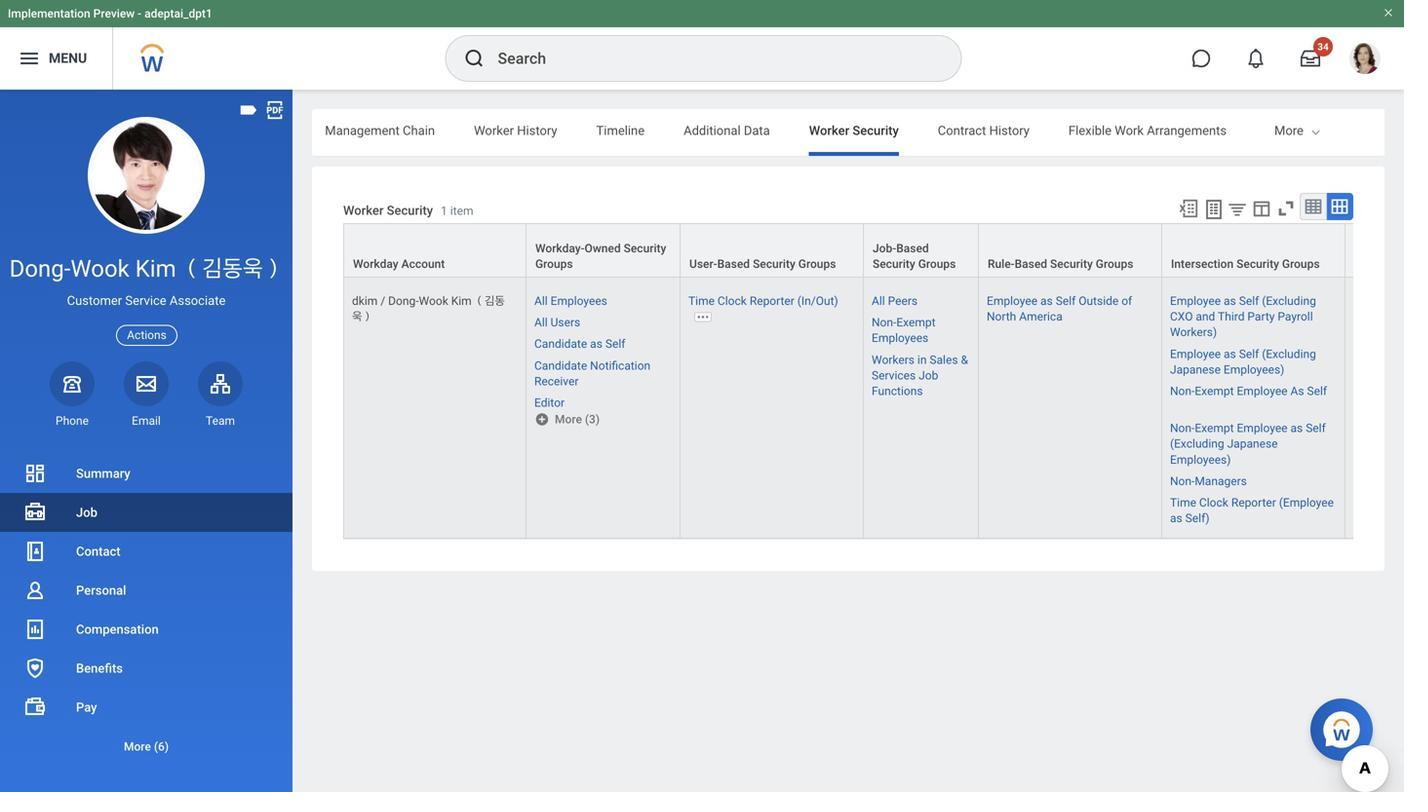 Task type: describe. For each thing, give the bounding box(es) containing it.
as for employee as self outside of north america
[[1041, 295, 1053, 308]]

personal link
[[0, 571, 293, 611]]

job image
[[23, 501, 47, 525]]

navigation pane region
[[0, 90, 293, 793]]

row for timeline
[[343, 278, 1404, 539]]

intersection security groups column header
[[1162, 223, 1346, 278]]

party
[[1248, 310, 1275, 324]]

(in/out)
[[798, 295, 838, 308]]

all peers link
[[872, 291, 918, 308]]

groups for workday-owned security groups
[[535, 258, 573, 271]]

（김동욱）
[[182, 255, 283, 283]]

data
[[744, 123, 770, 138]]

editor
[[534, 396, 565, 410]]

exempt for non-exempt employees
[[897, 316, 936, 330]]

phone image
[[59, 372, 86, 396]]

job-
[[873, 242, 896, 256]]

security up time clock reporter (in/out) link
[[753, 258, 796, 271]]

benefits image
[[23, 657, 47, 681]]

job inside list
[[76, 506, 97, 520]]

user-based security groups column header
[[681, 223, 864, 278]]

expand table image
[[1330, 197, 1350, 217]]

self for employee as self outside of north america
[[1056, 295, 1076, 308]]

as
[[1291, 385, 1304, 398]]

sales
[[930, 353, 958, 367]]

security inside "popup button"
[[1050, 258, 1093, 271]]

select to filter grid data image
[[1227, 199, 1248, 219]]

all for all users
[[534, 316, 548, 330]]

pay
[[76, 701, 97, 715]]

benefits link
[[0, 650, 293, 689]]

self for employee as self (excluding cxo and third party payroll workers)
[[1239, 295, 1259, 308]]

flexible
[[1069, 123, 1112, 138]]

candidate notification receiver link
[[534, 355, 651, 389]]

editor link
[[534, 393, 565, 410]]

self for employee as self (excluding japanese employees)
[[1239, 347, 1259, 361]]

non-exempt employee as self
[[1170, 385, 1327, 398]]

non-exempt employee as self link
[[1170, 381, 1327, 398]]

phone
[[56, 414, 89, 428]]

table image
[[1304, 197, 1323, 217]]

(employee
[[1279, 496, 1334, 510]]

america
[[1019, 310, 1063, 324]]

security inside "job-based security groups"
[[873, 258, 916, 271]]

(3)
[[585, 413, 600, 427]]

contact link
[[0, 532, 293, 571]]

more (6)
[[124, 741, 169, 754]]

email button
[[124, 362, 169, 429]]

clock for time clock reporter (employee as self)
[[1199, 496, 1229, 510]]

non-managers link
[[1170, 471, 1247, 488]]

history for contract history
[[989, 123, 1030, 138]]

exempt for non-exempt employee as self
[[1195, 385, 1234, 398]]

arrangements
[[1147, 123, 1227, 138]]

non-managers
[[1170, 475, 1247, 488]]

workday account column header
[[343, 223, 527, 278]]

view team image
[[209, 372, 232, 396]]

chain
[[403, 123, 435, 138]]

personal image
[[23, 579, 47, 603]]

Search Workday  search field
[[498, 37, 921, 80]]

more for more (6)
[[124, 741, 151, 754]]

actions
[[127, 329, 167, 342]]

users
[[551, 316, 580, 330]]

click to view/edit grid preferences image
[[1251, 198, 1273, 219]]

time clock reporter (in/out)
[[689, 295, 838, 308]]

all users
[[534, 316, 580, 330]]

additional
[[684, 123, 741, 138]]

more for more
[[1275, 123, 1304, 138]]

non-exempt employees link
[[872, 312, 936, 345]]

rule-based security groups column header
[[979, 223, 1162, 278]]

reporter for (in/out)
[[750, 295, 795, 308]]

workers
[[872, 353, 915, 367]]

exempt for non-exempt employee as self (excluding japanese employees)
[[1195, 422, 1234, 436]]

profile logan mcneil image
[[1350, 43, 1381, 78]]

compensation link
[[0, 611, 293, 650]]

contract
[[938, 123, 986, 138]]

more for more (3)
[[555, 413, 582, 427]]

employee as self outside of north america
[[987, 295, 1132, 324]]

all peers
[[872, 295, 918, 308]]

employee for and
[[1170, 295, 1221, 308]]

export to worksheets image
[[1202, 198, 1226, 221]]

all employees
[[534, 295, 607, 308]]

workday-
[[535, 242, 585, 256]]

employees) inside non-exempt employee as self (excluding japanese employees)
[[1170, 453, 1231, 467]]

summary
[[76, 467, 130, 481]]

workers)
[[1170, 326, 1217, 340]]

justify image
[[18, 47, 41, 70]]

employees inside non-exempt employees
[[872, 332, 929, 345]]

as for employee as self (excluding cxo and third party payroll workers)
[[1224, 295, 1236, 308]]

as inside time clock reporter (employee as self)
[[1170, 512, 1183, 526]]

self for candidate as self
[[605, 338, 626, 351]]

non- for non-exempt employees
[[872, 316, 897, 330]]

service
[[125, 294, 166, 308]]

time for time clock reporter (employee as self)
[[1170, 496, 1197, 510]]

inbox large image
[[1301, 49, 1320, 68]]

tab list containing management chain
[[0, 109, 1227, 156]]

job-based security groups
[[873, 242, 956, 271]]

compensation image
[[23, 618, 47, 642]]

benefits
[[76, 662, 123, 676]]

dkim / dong-wook kim （김동욱） element
[[352, 291, 505, 324]]

user-based security groups button
[[681, 224, 863, 277]]

worker for worker history
[[474, 123, 514, 138]]

based for user-
[[717, 258, 750, 271]]

intersection
[[1171, 258, 1234, 271]]

job link
[[0, 493, 293, 532]]

more (6) button
[[0, 728, 293, 767]]

employee inside non-exempt employee as self (excluding japanese employees)
[[1237, 422, 1288, 436]]

non-exempt employees
[[872, 316, 936, 345]]

(excluding inside non-exempt employee as self (excluding japanese employees)
[[1170, 438, 1225, 451]]

employee as self (excluding japanese employees)
[[1170, 347, 1316, 377]]

team dong-wook kim （김동욱） element
[[198, 413, 243, 429]]

close environment banner image
[[1383, 7, 1395, 19]]

rule-based security groups button
[[979, 224, 1162, 277]]

view printable version (pdf) image
[[264, 99, 286, 121]]

intersection security groups button
[[1162, 224, 1345, 277]]

candidate as self link
[[534, 334, 626, 351]]

north
[[987, 310, 1016, 324]]

candidate notification receiver
[[534, 359, 651, 389]]

employee as self (excluding japanese employees) link
[[1170, 344, 1316, 377]]

preview
[[93, 7, 135, 20]]

user-
[[689, 258, 717, 271]]

self right the as
[[1307, 385, 1327, 398]]

email dong-wook kim （김동욱） element
[[124, 413, 169, 429]]

managers
[[1195, 475, 1247, 488]]

row for dong-wook kim （김동욱）
[[343, 223, 1404, 278]]

job-based security groups button
[[864, 224, 978, 277]]

dkim
[[352, 295, 378, 308]]

0 horizontal spatial worker
[[343, 203, 384, 218]]

export to excel image
[[1178, 198, 1200, 219]]

more (3) button
[[534, 411, 602, 428]]

reporter for (employee
[[1232, 496, 1276, 510]]

based for rule-
[[1015, 258, 1047, 271]]

actions button
[[116, 325, 177, 346]]

security left contract
[[853, 123, 899, 138]]



Task type: vqa. For each thing, say whether or not it's contained in the screenshot.
bottommost Dong-
yes



Task type: locate. For each thing, give the bounding box(es) containing it.
workday account button
[[344, 224, 526, 277]]

groups inside rule-based security groups "popup button"
[[1096, 258, 1134, 271]]

menu banner
[[0, 0, 1404, 90]]

employee as self (excluding cxo and third party payroll workers)
[[1170, 295, 1316, 340]]

3 items selected list from the left
[[1170, 291, 1337, 527]]

cell
[[1346, 278, 1404, 539]]

self inside employee as self (excluding japanese employees)
[[1239, 347, 1259, 361]]

1 horizontal spatial time
[[1170, 496, 1197, 510]]

as inside employee as self outside of north america
[[1041, 295, 1053, 308]]

0 vertical spatial exempt
[[897, 316, 936, 330]]

work
[[1115, 123, 1144, 138]]

non- down the workers)
[[1170, 385, 1195, 398]]

1 horizontal spatial job
[[919, 369, 939, 383]]

5 groups from the left
[[1282, 258, 1320, 271]]

kim inside navigation pane region
[[135, 255, 176, 283]]

of
[[1122, 295, 1132, 308]]

2 vertical spatial (excluding
[[1170, 438, 1225, 451]]

toolbar
[[1169, 193, 1354, 223]]

all inside 'link'
[[534, 295, 548, 308]]

2 horizontal spatial items selected list
[[1170, 291, 1337, 527]]

0 vertical spatial time
[[689, 295, 715, 308]]

wook down account at the left top
[[419, 295, 448, 308]]

workers in sales & services job functions link
[[872, 349, 968, 398]]

worker for worker security
[[809, 123, 850, 138]]

all left the users
[[534, 316, 548, 330]]

self up america
[[1056, 295, 1076, 308]]

all for all employees
[[534, 295, 548, 308]]

non- inside non-exempt employees
[[872, 316, 897, 330]]

1 items selected list from the left
[[534, 291, 672, 411]]

exempt inside non-exempt employee as self (excluding japanese employees)
[[1195, 422, 1234, 436]]

employees up workers
[[872, 332, 929, 345]]

0 vertical spatial (excluding
[[1262, 295, 1316, 308]]

employee down employee as self (excluding japanese employees)
[[1237, 385, 1288, 398]]

rule-
[[988, 258, 1015, 271]]

clock down non-managers
[[1199, 496, 1229, 510]]

and
[[1196, 310, 1215, 324]]

employees) up non-managers link
[[1170, 453, 1231, 467]]

based inside "popup button"
[[1015, 258, 1047, 271]]

0 vertical spatial clock
[[718, 295, 747, 308]]

0 vertical spatial kim
[[135, 255, 176, 283]]

1 horizontal spatial japanese
[[1227, 438, 1278, 451]]

workday-owned security groups button
[[527, 224, 680, 277]]

security up 'party'
[[1237, 258, 1279, 271]]

tab list
[[0, 109, 1227, 156]]

non-
[[872, 316, 897, 330], [1170, 385, 1195, 398], [1170, 422, 1195, 436], [1170, 475, 1195, 488]]

1 vertical spatial wook
[[419, 295, 448, 308]]

employee as self outside of north america link
[[987, 291, 1132, 324]]

employee inside employee as self (excluding japanese employees)
[[1170, 347, 1221, 361]]

0 horizontal spatial japanese
[[1170, 363, 1221, 377]]

2 horizontal spatial worker
[[809, 123, 850, 138]]

0 vertical spatial employees)
[[1224, 363, 1285, 377]]

services
[[872, 369, 916, 383]]

based for job-
[[896, 242, 929, 256]]

row
[[343, 223, 1404, 278], [343, 278, 1404, 539]]

groups inside "job-based security groups"
[[918, 258, 956, 271]]

(excluding for employee as self (excluding cxo and third party payroll workers)
[[1262, 295, 1316, 308]]

0 horizontal spatial clock
[[718, 295, 747, 308]]

0 vertical spatial wook
[[71, 255, 130, 283]]

2 vertical spatial more
[[124, 741, 151, 754]]

more inside "dropdown button"
[[555, 413, 582, 427]]

time up self) at the right of the page
[[1170, 496, 1197, 510]]

1 vertical spatial employees
[[872, 332, 929, 345]]

1 vertical spatial job
[[76, 506, 97, 520]]

candidate for candidate notification receiver
[[534, 359, 587, 373]]

1 groups from the left
[[535, 258, 573, 271]]

0 horizontal spatial wook
[[71, 255, 130, 283]]

workday account
[[353, 258, 445, 271]]

1 horizontal spatial employees
[[872, 332, 929, 345]]

employees up the users
[[551, 295, 607, 308]]

owned
[[585, 242, 621, 256]]

self inside 'employee as self (excluding cxo and third party payroll workers)'
[[1239, 295, 1259, 308]]

0 vertical spatial candidate
[[534, 338, 587, 351]]

employee inside employee as self outside of north america
[[987, 295, 1038, 308]]

additional data
[[684, 123, 770, 138]]

2 horizontal spatial based
[[1015, 258, 1047, 271]]

non- for non-managers
[[1170, 475, 1195, 488]]

tag image
[[238, 99, 259, 121]]

security inside column header
[[1237, 258, 1279, 271]]

third
[[1218, 310, 1245, 324]]

1 horizontal spatial more
[[555, 413, 582, 427]]

based inside "job-based security groups"
[[896, 242, 929, 256]]

1 history from the left
[[517, 123, 557, 138]]

menu button
[[0, 27, 112, 90]]

exempt
[[897, 316, 936, 330], [1195, 385, 1234, 398], [1195, 422, 1234, 436]]

phone button
[[50, 362, 95, 429]]

workers in sales & services job functions
[[872, 353, 968, 398]]

associate
[[170, 294, 226, 308]]

/
[[381, 295, 385, 308]]

in
[[918, 353, 927, 367]]

contact image
[[23, 540, 47, 564]]

non- down all peers at the right of page
[[872, 316, 897, 330]]

japanese inside employee as self (excluding japanese employees)
[[1170, 363, 1221, 377]]

0 vertical spatial job
[[919, 369, 939, 383]]

exempt inside the non-exempt employee as self link
[[1195, 385, 1234, 398]]

candidate
[[534, 338, 587, 351], [534, 359, 587, 373]]

based up peers
[[896, 242, 929, 256]]

employee up north
[[987, 295, 1038, 308]]

as inside employee as self (excluding japanese employees)
[[1224, 347, 1236, 361]]

clock
[[718, 295, 747, 308], [1199, 496, 1229, 510]]

kim up the customer service associate on the top left of the page
[[135, 255, 176, 283]]

(excluding
[[1262, 295, 1316, 308], [1262, 347, 1316, 361], [1170, 438, 1225, 451]]

employee for north
[[987, 295, 1038, 308]]

(excluding inside employee as self (excluding japanese employees)
[[1262, 347, 1316, 361]]

all for all peers
[[872, 295, 885, 308]]

as inside 'employee as self (excluding cxo and third party payroll workers)'
[[1224, 295, 1236, 308]]

items selected list
[[534, 291, 672, 411], [872, 291, 970, 399], [1170, 291, 1337, 527]]

wook up customer
[[71, 255, 130, 283]]

exempt down peers
[[897, 316, 936, 330]]

1 horizontal spatial kim
[[451, 295, 472, 308]]

34
[[1318, 41, 1329, 53]]

groups inside the intersection security groups popup button
[[1282, 258, 1320, 271]]

2 items selected list from the left
[[872, 291, 970, 399]]

summary image
[[23, 462, 47, 486]]

security left 1
[[387, 203, 433, 218]]

groups for user-based security groups
[[799, 258, 836, 271]]

candidate inside candidate notification receiver
[[534, 359, 587, 373]]

0 vertical spatial japanese
[[1170, 363, 1221, 377]]

as for candidate as self
[[590, 338, 603, 351]]

worker history
[[474, 123, 557, 138]]

reporter inside time clock reporter (employee as self)
[[1232, 496, 1276, 510]]

all
[[534, 295, 548, 308], [872, 295, 885, 308], [534, 316, 548, 330]]

(excluding up non-managers link
[[1170, 438, 1225, 451]]

list
[[0, 454, 293, 767]]

0 horizontal spatial kim
[[135, 255, 176, 283]]

employee for employees)
[[1170, 347, 1221, 361]]

0 horizontal spatial items selected list
[[534, 291, 672, 411]]

items selected list containing employee as self (excluding cxo and third party payroll workers)
[[1170, 291, 1337, 527]]

worker down search icon
[[474, 123, 514, 138]]

time down user-
[[689, 295, 715, 308]]

（김동
[[475, 295, 505, 308]]

peers
[[888, 295, 918, 308]]

pay image
[[23, 696, 47, 720]]

workday-owned security groups column header
[[527, 223, 681, 278]]

1 horizontal spatial worker
[[474, 123, 514, 138]]

employee down non-exempt employee as self
[[1237, 422, 1288, 436]]

payroll
[[1278, 310, 1313, 324]]

contract history
[[938, 123, 1030, 138]]

time clock reporter (employee as self)
[[1170, 496, 1334, 526]]

groups for job-based security groups
[[918, 258, 956, 271]]

1 vertical spatial (excluding
[[1262, 347, 1316, 361]]

based
[[896, 242, 929, 256], [717, 258, 750, 271], [1015, 258, 1047, 271]]

implementation
[[8, 7, 90, 20]]

1 vertical spatial clock
[[1199, 496, 1229, 510]]

2 vertical spatial exempt
[[1195, 422, 1234, 436]]

self inside non-exempt employee as self (excluding japanese employees)
[[1306, 422, 1326, 436]]

0 vertical spatial employees
[[551, 295, 607, 308]]

as up third
[[1224, 295, 1236, 308]]

1 candidate from the top
[[534, 338, 587, 351]]

as left self) at the right of the page
[[1170, 512, 1183, 526]]

dkim / dong-wook kim （김동 욱）
[[352, 295, 505, 324]]

all up all users link
[[534, 295, 548, 308]]

2 groups from the left
[[799, 258, 836, 271]]

non- up self) at the right of the page
[[1170, 475, 1195, 488]]

1 vertical spatial kim
[[451, 295, 472, 308]]

0 horizontal spatial dong-
[[9, 255, 71, 283]]

non-exempt employee as self (excluding japanese employees) link
[[1170, 418, 1326, 467]]

notification
[[590, 359, 651, 373]]

notifications large image
[[1246, 49, 1266, 68]]

personal
[[76, 584, 126, 598]]

0 horizontal spatial based
[[717, 258, 750, 271]]

0 horizontal spatial employees
[[551, 295, 607, 308]]

time clock reporter (employee as self) link
[[1170, 492, 1334, 526]]

2 horizontal spatial more
[[1275, 123, 1304, 138]]

(6)
[[154, 741, 169, 754]]

management chain
[[325, 123, 435, 138]]

all users link
[[534, 312, 580, 330]]

employees
[[551, 295, 607, 308], [872, 332, 929, 345]]

dong-wook kim （김동욱）
[[9, 255, 283, 283]]

search image
[[463, 47, 486, 70]]

employees inside 'link'
[[551, 295, 607, 308]]

2 candidate from the top
[[534, 359, 587, 373]]

dong- inside "dkim / dong-wook kim （김동 욱）"
[[388, 295, 419, 308]]

1 horizontal spatial reporter
[[1232, 496, 1276, 510]]

kim left （김동
[[451, 295, 472, 308]]

1 vertical spatial japanese
[[1227, 438, 1278, 451]]

(excluding for employee as self (excluding japanese employees)
[[1262, 347, 1316, 361]]

security right owned
[[624, 242, 666, 256]]

time clock reporter (in/out) link
[[689, 291, 838, 308]]

candidate as self
[[534, 338, 626, 351]]

reporter
[[750, 295, 795, 308], [1232, 496, 1276, 510]]

as for employee as self (excluding japanese employees)
[[1224, 347, 1236, 361]]

reporter down the managers on the bottom right of the page
[[1232, 496, 1276, 510]]

customer service associate
[[67, 294, 226, 308]]

1 vertical spatial time
[[1170, 496, 1197, 510]]

cxo
[[1170, 310, 1193, 324]]

(excluding up payroll
[[1262, 295, 1316, 308]]

more inside dropdown button
[[124, 741, 151, 754]]

workday-owned security groups
[[535, 242, 666, 271]]

employee as self (excluding cxo and third party payroll workers) link
[[1170, 291, 1316, 340]]

based up employee as self outside of north america link
[[1015, 258, 1047, 271]]

2 row from the top
[[343, 278, 1404, 539]]

pay link
[[0, 689, 293, 728]]

security inside workday-owned security groups
[[624, 242, 666, 256]]

1 horizontal spatial clock
[[1199, 496, 1229, 510]]

user-based security groups
[[689, 258, 836, 271]]

dong- up customer
[[9, 255, 71, 283]]

row containing workday-owned security groups
[[343, 223, 1404, 278]]

implementation preview -   adeptai_dpt1
[[8, 7, 212, 20]]

history right contract
[[989, 123, 1030, 138]]

non-exempt employee as self (excluding japanese employees)
[[1170, 422, 1326, 467]]

more left (6)
[[124, 741, 151, 754]]

0 horizontal spatial reporter
[[750, 295, 795, 308]]

1 vertical spatial candidate
[[534, 359, 587, 373]]

exempt inside non-exempt employees
[[897, 316, 936, 330]]

as up america
[[1041, 295, 1053, 308]]

contact
[[76, 545, 121, 559]]

time for time clock reporter (in/out)
[[689, 295, 715, 308]]

1 horizontal spatial items selected list
[[872, 291, 970, 399]]

flexible work arrangements
[[1069, 123, 1227, 138]]

0 horizontal spatial job
[[76, 506, 97, 520]]

1 vertical spatial dong-
[[388, 295, 419, 308]]

1 vertical spatial more
[[555, 413, 582, 427]]

phone dong-wook kim （김동욱） element
[[50, 413, 95, 429]]

self up the non-exempt employee as self link
[[1239, 347, 1259, 361]]

1 vertical spatial exempt
[[1195, 385, 1234, 398]]

employee inside 'employee as self (excluding cxo and third party payroll workers)'
[[1170, 295, 1221, 308]]

groups inside workday-owned security groups
[[535, 258, 573, 271]]

employee down the workers)
[[1170, 347, 1221, 361]]

customer
[[67, 294, 122, 308]]

wook inside navigation pane region
[[71, 255, 130, 283]]

non- inside non-exempt employee as self (excluding japanese employees)
[[1170, 422, 1195, 436]]

job-based security groups column header
[[864, 223, 979, 278]]

list containing summary
[[0, 454, 293, 767]]

worker right data
[[809, 123, 850, 138]]

japanese up the managers on the bottom right of the page
[[1227, 438, 1278, 451]]

timeline
[[596, 123, 645, 138]]

row containing dkim / dong-wook kim （김동 욱）
[[343, 278, 1404, 539]]

time
[[689, 295, 715, 308], [1170, 496, 1197, 510]]

more left (3)
[[555, 413, 582, 427]]

items selected list containing all employees
[[534, 291, 672, 411]]

as up candidate notification receiver 'link'
[[590, 338, 603, 351]]

fullscreen image
[[1276, 198, 1297, 219]]

candidate for candidate as self
[[534, 338, 587, 351]]

security down job-
[[873, 258, 916, 271]]

candidate up receiver
[[534, 359, 587, 373]]

1 horizontal spatial history
[[989, 123, 1030, 138]]

1 horizontal spatial dong-
[[388, 295, 419, 308]]

(excluding down payroll
[[1262, 347, 1316, 361]]

candidate down all users
[[534, 338, 587, 351]]

employees) inside employee as self (excluding japanese employees)
[[1224, 363, 1285, 377]]

groups for rule-based security groups
[[1096, 258, 1134, 271]]

self up notification
[[605, 338, 626, 351]]

japanese down the workers)
[[1170, 363, 1221, 377]]

based up time clock reporter (in/out) link
[[717, 258, 750, 271]]

self up (employee
[[1306, 422, 1326, 436]]

exempt down non-exempt employee as self
[[1195, 422, 1234, 436]]

groups inside user-based security groups popup button
[[799, 258, 836, 271]]

1 vertical spatial employees)
[[1170, 453, 1231, 467]]

job up contact
[[76, 506, 97, 520]]

as down third
[[1224, 347, 1236, 361]]

all left peers
[[872, 295, 885, 308]]

more down the inbox large icon
[[1275, 123, 1304, 138]]

exempt down employee as self (excluding japanese employees)
[[1195, 385, 1234, 398]]

reporter down user-based security groups
[[750, 295, 795, 308]]

japanese inside non-exempt employee as self (excluding japanese employees)
[[1227, 438, 1278, 451]]

compensation
[[76, 623, 159, 637]]

kim inside "dkim / dong-wook kim （김동 욱）"
[[451, 295, 472, 308]]

0 vertical spatial dong-
[[9, 255, 71, 283]]

non- up non-managers link
[[1170, 422, 1195, 436]]

clock inside time clock reporter (employee as self)
[[1199, 496, 1229, 510]]

job inside workers in sales & services job functions
[[919, 369, 939, 383]]

1 vertical spatial reporter
[[1232, 496, 1276, 510]]

as down the as
[[1291, 422, 1303, 436]]

as inside non-exempt employee as self (excluding japanese employees)
[[1291, 422, 1303, 436]]

japanese
[[1170, 363, 1221, 377], [1227, 438, 1278, 451]]

self inside employee as self outside of north america
[[1056, 295, 1076, 308]]

worker up "workday"
[[343, 203, 384, 218]]

non- for non-exempt employee as self (excluding japanese employees)
[[1170, 422, 1195, 436]]

3 groups from the left
[[918, 258, 956, 271]]

0 vertical spatial more
[[1275, 123, 1304, 138]]

2 history from the left
[[989, 123, 1030, 138]]

all employees link
[[534, 291, 607, 308]]

rule-based security groups
[[988, 258, 1134, 271]]

groups
[[535, 258, 573, 271], [799, 258, 836, 271], [918, 258, 956, 271], [1096, 258, 1134, 271], [1282, 258, 1320, 271]]

wook
[[71, 255, 130, 283], [419, 295, 448, 308]]

1 horizontal spatial based
[[896, 242, 929, 256]]

more (6) button
[[0, 736, 293, 759]]

job down in
[[919, 369, 939, 383]]

self up 'party'
[[1239, 295, 1259, 308]]

account
[[401, 258, 445, 271]]

history left the timeline
[[517, 123, 557, 138]]

worker security
[[809, 123, 899, 138]]

summary link
[[0, 454, 293, 493]]

mail image
[[135, 372, 158, 396]]

time inside time clock reporter (employee as self)
[[1170, 496, 1197, 510]]

security up employee as self outside of north america link
[[1050, 258, 1093, 271]]

0 horizontal spatial history
[[517, 123, 557, 138]]

worker security 1 item
[[343, 203, 473, 218]]

dong-
[[9, 255, 71, 283], [388, 295, 419, 308]]

history for worker history
[[517, 123, 557, 138]]

employee up "and" at right
[[1170, 295, 1221, 308]]

clock down user-based security groups
[[718, 295, 747, 308]]

receiver
[[534, 375, 579, 389]]

0 horizontal spatial time
[[689, 295, 715, 308]]

1 row from the top
[[343, 223, 1404, 278]]

history
[[517, 123, 557, 138], [989, 123, 1030, 138]]

non- for non-exempt employee as self
[[1170, 385, 1195, 398]]

dong- right /
[[388, 295, 419, 308]]

1 horizontal spatial wook
[[419, 295, 448, 308]]

(excluding inside 'employee as self (excluding cxo and third party payroll workers)'
[[1262, 295, 1316, 308]]

욱）
[[352, 310, 372, 324]]

0 vertical spatial reporter
[[750, 295, 795, 308]]

employees) up the non-exempt employee as self link
[[1224, 363, 1285, 377]]

dong- inside navigation pane region
[[9, 255, 71, 283]]

items selected list containing all peers
[[872, 291, 970, 399]]

self
[[1056, 295, 1076, 308], [1239, 295, 1259, 308], [605, 338, 626, 351], [1239, 347, 1259, 361], [1307, 385, 1327, 398], [1306, 422, 1326, 436]]

email
[[132, 414, 161, 428]]

clock for time clock reporter (in/out)
[[718, 295, 747, 308]]

team link
[[198, 362, 243, 429]]

wook inside "dkim / dong-wook kim （김동 욱）"
[[419, 295, 448, 308]]

0 horizontal spatial more
[[124, 741, 151, 754]]

4 groups from the left
[[1096, 258, 1134, 271]]



